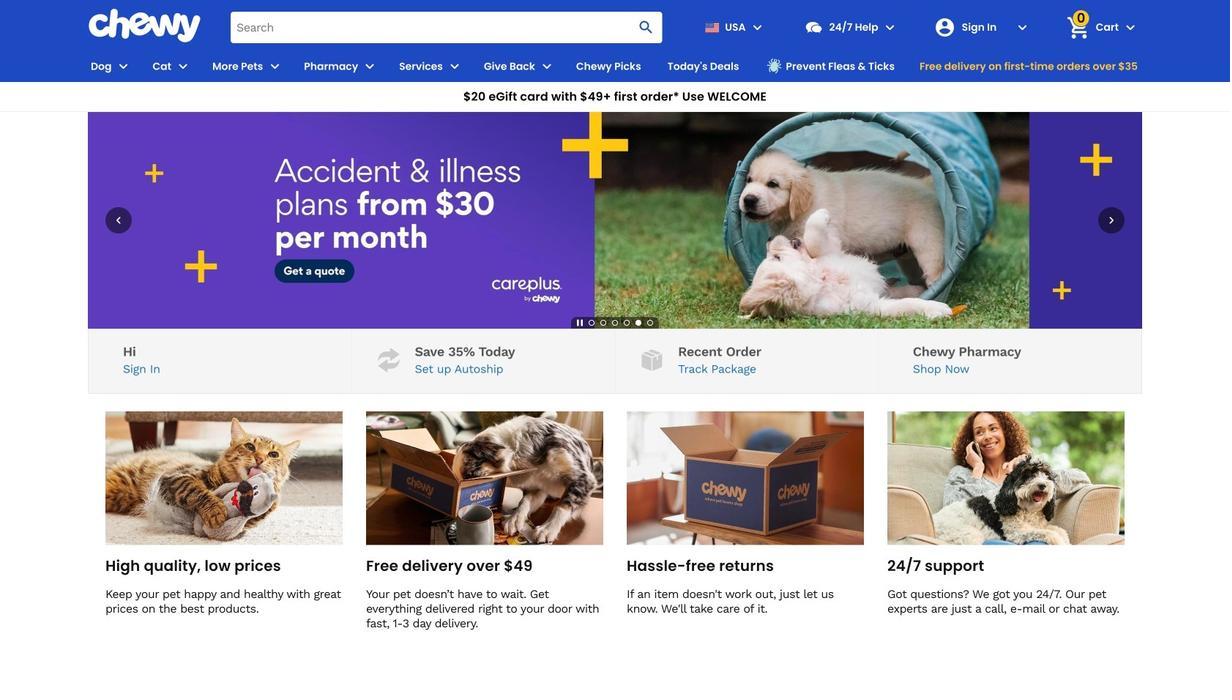 Task type: locate. For each thing, give the bounding box(es) containing it.
menu image
[[174, 58, 192, 75], [266, 58, 284, 75], [446, 58, 464, 75]]

0 horizontal spatial menu image
[[115, 58, 132, 75]]

1 menu image from the left
[[174, 58, 192, 75]]

/ image
[[375, 346, 403, 375], [638, 346, 667, 375]]

1 horizontal spatial menu image
[[361, 58, 379, 75]]

1 horizontal spatial menu image
[[266, 58, 284, 75]]

2 horizontal spatial menu image
[[538, 58, 556, 75]]

3 menu image from the left
[[446, 58, 464, 75]]

0 horizontal spatial menu image
[[174, 58, 192, 75]]

1 horizontal spatial / image
[[638, 346, 667, 375]]

change region menu image
[[749, 18, 767, 36]]

stop automatic slide show image
[[574, 317, 586, 329]]

2 menu image from the left
[[266, 58, 284, 75]]

Product search field
[[231, 12, 663, 43]]

Search text field
[[231, 12, 663, 43]]

3 menu image from the left
[[538, 58, 556, 75]]

2 horizontal spatial menu image
[[446, 58, 464, 75]]

accident and illness insurance plans from $30. learn more. image
[[88, 112, 1143, 329]]

menu image
[[115, 58, 132, 75], [361, 58, 379, 75], [538, 58, 556, 75]]

2 / image from the left
[[638, 346, 667, 375]]

0 horizontal spatial / image
[[375, 346, 403, 375]]



Task type: describe. For each thing, give the bounding box(es) containing it.
help menu image
[[882, 18, 899, 36]]

choose slide to display. group
[[586, 317, 656, 329]]

chewy home image
[[88, 9, 201, 42]]

chewy support image
[[805, 18, 824, 37]]

cart menu image
[[1122, 18, 1140, 36]]

submit search image
[[638, 18, 655, 36]]

1 / image from the left
[[375, 346, 403, 375]]

site banner
[[0, 0, 1231, 112]]

items image
[[1066, 15, 1092, 41]]

2 menu image from the left
[[361, 58, 379, 75]]

account menu image
[[1014, 18, 1032, 36]]

1 menu image from the left
[[115, 58, 132, 75]]



Task type: vqa. For each thing, say whether or not it's contained in the screenshot.
bottom on
no



